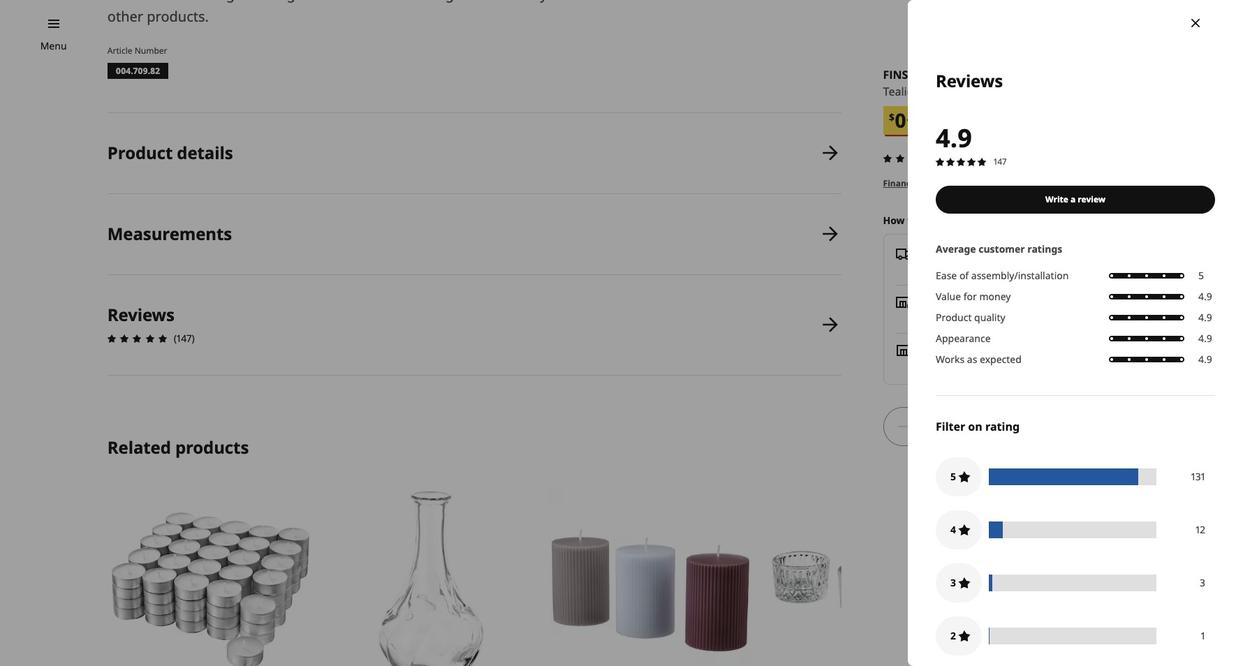 Task type: vqa. For each thing, say whether or not it's contained in the screenshot.


Task type: locate. For each thing, give the bounding box(es) containing it.
0 horizontal spatial 3
[[951, 576, 956, 589]]

at
[[957, 310, 966, 324], [958, 358, 968, 372]]

1 vertical spatial in
[[921, 358, 929, 372]]

mi
[[1007, 310, 1019, 324], [1008, 358, 1020, 372]]

timeless
[[120, 0, 175, 4]]

mi right quality
[[1007, 310, 1019, 324]]

holder
[[471, 0, 514, 4]]

1 vertical spatial product
[[936, 311, 972, 324]]

canton, inside "in store in stock at canton, mi"
[[970, 358, 1006, 372]]

2
[[951, 629, 956, 642]]

(147) down reviews heading
[[174, 332, 195, 345]]

1 horizontal spatial 3
[[1200, 576, 1206, 589]]

clear
[[968, 84, 993, 99]]

holder,
[[928, 84, 965, 99]]

1 pick from the top
[[921, 295, 941, 308]]

0 horizontal spatial (147)
[[174, 332, 195, 345]]

glimma unscented tealights image
[[107, 488, 314, 666]]

easy
[[518, 0, 548, 4]]

0
[[895, 107, 907, 133]]

0 vertical spatial review: 4.9 out of 5 stars. total reviews: 147 image
[[879, 150, 947, 167]]

finsmak right makes
[[354, 0, 414, 4]]

0 vertical spatial (147)
[[950, 152, 971, 165]]

(147) up are
[[950, 152, 971, 165]]

pick
[[921, 295, 941, 308], [921, 310, 939, 324]]

article
[[107, 45, 132, 57]]

pick for pick up
[[921, 295, 941, 308]]

canton, mi button
[[969, 310, 1019, 324], [970, 358, 1020, 372]]

to inside a timeless and elegant design makes finsmak tealight holder easy to use and combine with other products.
[[551, 0, 565, 4]]

in
[[921, 343, 930, 356], [921, 358, 929, 372]]

reviews
[[936, 69, 1003, 92], [107, 303, 175, 326]]

3
[[951, 576, 956, 589], [1200, 576, 1206, 589]]

2 vertical spatial to
[[966, 247, 977, 260]]

pick down ease on the top of the page
[[921, 295, 941, 308]]

store for in
[[933, 343, 958, 356]]

1 vertical spatial up
[[941, 310, 955, 324]]

mi right as in the bottom of the page
[[1008, 358, 1020, 372]]

products.
[[147, 7, 209, 26]]

are
[[960, 178, 974, 189]]

financing options are available. details >
[[883, 178, 1055, 189]]

1 horizontal spatial to
[[908, 214, 918, 227]]

0 vertical spatial reviews
[[936, 69, 1003, 92]]

store inside change store button
[[1164, 214, 1188, 227]]

to up available
[[966, 247, 977, 260]]

0 vertical spatial store
[[1164, 214, 1188, 227]]

1 horizontal spatial reviews
[[936, 69, 1003, 92]]

get
[[920, 214, 936, 227]]

5 right 'right' image
[[1199, 269, 1204, 282]]

assembly/installation
[[972, 269, 1069, 282]]

147
[[994, 156, 1007, 168]]

1 horizontal spatial store
[[1164, 214, 1188, 227]]

0 vertical spatial product
[[107, 141, 173, 164]]

1 vertical spatial at
[[958, 358, 968, 372]]

0 horizontal spatial product
[[107, 141, 173, 164]]

0 vertical spatial to
[[551, 0, 565, 4]]

Quantity input value text field
[[917, 407, 936, 446]]

menu
[[40, 39, 67, 52]]

and right the use
[[595, 0, 620, 4]]

1 vertical spatial reviews
[[107, 303, 175, 326]]

related
[[107, 436, 171, 459]]

1 vertical spatial finsmak
[[883, 67, 934, 82]]

131
[[1192, 470, 1206, 483]]

1 horizontal spatial finsmak
[[883, 67, 934, 82]]

4.9 for for
[[1199, 290, 1213, 303]]

product inside "4.9" dialog
[[936, 311, 972, 324]]

for
[[964, 290, 977, 303]]

5 inside button
[[951, 470, 956, 483]]

measurements heading
[[107, 222, 232, 245]]

1 vertical spatial mi
[[1008, 358, 1020, 372]]

in left stock
[[921, 358, 929, 372]]

1 vertical spatial store
[[933, 343, 958, 356]]

product left details
[[107, 141, 173, 164]]

4
[[951, 523, 957, 536]]

5
[[1199, 269, 1204, 282], [951, 470, 956, 483]]

up left for
[[943, 295, 957, 308]]

options
[[927, 178, 958, 189]]

canton, mi button for in stock at
[[970, 358, 1020, 372]]

(147)
[[950, 152, 971, 165], [174, 332, 195, 345]]

0 vertical spatial canton,
[[969, 310, 1005, 324]]

1 vertical spatial (147)
[[174, 332, 195, 345]]

kopparlönn scented pillar candle, almond & cherry/mixed colors, 30 hr image
[[548, 488, 754, 666]]

up for pick up
[[943, 295, 957, 308]]

1 vertical spatial canton,
[[970, 358, 1006, 372]]

to left 'get'
[[908, 214, 918, 227]]

delivery to 48146 available
[[923, 247, 1007, 275]]

2 in from the top
[[921, 358, 929, 372]]

to for how to get it
[[908, 214, 918, 227]]

0 horizontal spatial store
[[933, 343, 958, 356]]

in store in stock at canton, mi
[[921, 343, 1020, 372]]

products
[[175, 436, 249, 459]]

smällspirea tealight holder, clear glass/patterned, 1 ½ " image
[[768, 488, 974, 666]]

delivery
[[923, 247, 964, 260]]

to left the use
[[551, 0, 565, 4]]

review: 4.9 out of 5 stars. total reviews: 147 image up financing
[[879, 150, 947, 167]]

2 and from the left
[[595, 0, 620, 4]]

review: 4.9 out of 5 stars. total reviews: 147 image down reviews heading
[[103, 330, 171, 347]]

number
[[135, 45, 167, 57]]

change
[[1126, 214, 1162, 227]]

1 horizontal spatial review: 4.9 out of 5 stars. total reviews: 147 image
[[879, 150, 947, 167]]

store up stock
[[933, 343, 958, 356]]

2 pick from the top
[[921, 310, 939, 324]]

48146
[[979, 247, 1007, 260]]

elegant
[[207, 0, 256, 4]]

0 horizontal spatial 5
[[951, 470, 956, 483]]

product inside button
[[107, 141, 173, 164]]

store for change
[[1164, 214, 1188, 227]]

pick down pick up
[[921, 310, 939, 324]]

tealight
[[418, 0, 468, 4]]

and
[[178, 0, 203, 4], [595, 0, 620, 4]]

0 horizontal spatial and
[[178, 0, 203, 4]]

store inside "in store in stock at canton, mi"
[[933, 343, 958, 356]]

value
[[936, 290, 961, 303]]

1 horizontal spatial and
[[595, 0, 620, 4]]

article number
[[107, 45, 167, 57]]

2 horizontal spatial to
[[966, 247, 977, 260]]

1 vertical spatial pick
[[921, 310, 939, 324]]

review: 4.9 out of 5 stars. total reviews: 147 image
[[879, 150, 947, 167], [103, 330, 171, 347]]

right image
[[1159, 253, 1176, 270]]

1 horizontal spatial 5
[[1199, 269, 1204, 282]]

3 up 1
[[1200, 576, 1206, 589]]

1 vertical spatial 5
[[951, 470, 956, 483]]

canton,
[[969, 310, 1005, 324], [970, 358, 1006, 372]]

up
[[943, 295, 957, 308], [941, 310, 955, 324]]

list
[[103, 113, 842, 376]]

1 vertical spatial to
[[908, 214, 918, 227]]

1
[[1201, 629, 1206, 642]]

(147) inside button
[[950, 152, 971, 165]]

to for delivery to 48146 available
[[966, 247, 977, 260]]

0 horizontal spatial to
[[551, 0, 565, 4]]

a
[[1071, 193, 1076, 205]]

0 vertical spatial pick
[[921, 295, 941, 308]]

write a review
[[1046, 193, 1106, 205]]

works as expected
[[936, 353, 1022, 366]]

4.9 for as
[[1199, 353, 1213, 366]]

to inside the delivery to 48146 available
[[966, 247, 977, 260]]

store right the change
[[1164, 214, 1188, 227]]

3 down 4 button
[[951, 576, 956, 589]]

up down pick up
[[941, 310, 955, 324]]

finsmak up tealight at the top
[[883, 67, 934, 82]]

on
[[969, 419, 983, 434]]

reviews heading
[[107, 303, 175, 326]]

1 horizontal spatial (147)
[[950, 152, 971, 165]]

change store button
[[1126, 213, 1188, 229]]

4.9
[[936, 121, 973, 155], [1199, 290, 1213, 303], [1199, 311, 1213, 324], [1199, 332, 1213, 345], [1199, 353, 1213, 366]]

1 vertical spatial canton, mi button
[[970, 358, 1020, 372]]

how to get it
[[883, 214, 946, 227]]

reviews inside "4.9" dialog
[[936, 69, 1003, 92]]

finsmak inside 'finsmak tealight holder, clear glass,'
[[883, 67, 934, 82]]

3 button
[[936, 564, 982, 603]]

1 horizontal spatial product
[[936, 311, 972, 324]]

stock
[[932, 358, 956, 372]]

12
[[1196, 523, 1206, 536]]

financing
[[883, 178, 924, 189]]

.
[[907, 110, 910, 123]]

1 3 from the left
[[951, 576, 956, 589]]

finsmak inside a timeless and elegant design makes finsmak tealight holder easy to use and combine with other products.
[[354, 0, 414, 4]]

in left works
[[921, 343, 930, 356]]

store
[[1164, 214, 1188, 227], [933, 343, 958, 356]]

0 vertical spatial finsmak
[[354, 0, 414, 4]]

0 vertical spatial canton, mi button
[[969, 310, 1019, 324]]

5 down filter
[[951, 470, 956, 483]]

0 vertical spatial in
[[921, 343, 930, 356]]

0 horizontal spatial finsmak
[[354, 0, 414, 4]]

product for product details
[[107, 141, 173, 164]]

product down value
[[936, 311, 972, 324]]

and up products.
[[178, 0, 203, 4]]

tealight
[[883, 84, 925, 99]]

0 horizontal spatial review: 4.9 out of 5 stars. total reviews: 147 image
[[103, 330, 171, 347]]

product for product quality
[[936, 311, 972, 324]]

0 vertical spatial up
[[943, 295, 957, 308]]



Task type: describe. For each thing, give the bounding box(es) containing it.
how
[[883, 214, 905, 227]]

1 vertical spatial review: 4.9 out of 5 stars. total reviews: 147 image
[[103, 330, 171, 347]]

pick up
[[921, 295, 957, 308]]

available
[[937, 262, 979, 275]]

other
[[107, 7, 143, 26]]

measurements button
[[107, 194, 842, 274]]

product details button
[[107, 113, 842, 193]]

review
[[1078, 193, 1106, 205]]

product details
[[107, 141, 233, 164]]

004.709.82
[[116, 65, 160, 77]]

0 horizontal spatial reviews
[[107, 303, 175, 326]]

works
[[936, 353, 965, 366]]

related products
[[107, 436, 249, 459]]

pick for pick up at canton, mi
[[921, 310, 939, 324]]

use
[[568, 0, 592, 4]]

rating
[[986, 419, 1020, 434]]

with
[[684, 0, 713, 4]]

at inside "in store in stock at canton, mi"
[[958, 358, 968, 372]]

4.9 dialog
[[908, 0, 1244, 666]]

customer
[[979, 242, 1025, 256]]

in stock at canton, mi group
[[921, 358, 1020, 372]]

1 in from the top
[[921, 343, 930, 356]]

(147) for bottom review: 4.9 out of 5 stars. total reviews: 147 "image"
[[174, 332, 195, 345]]

design
[[260, 0, 304, 4]]

quality
[[975, 311, 1006, 324]]

glass,
[[996, 84, 1026, 99]]

list containing product details
[[103, 113, 842, 376]]

$ 0 . 49
[[889, 107, 921, 133]]

1 and from the left
[[178, 0, 203, 4]]

money
[[980, 290, 1011, 303]]

available.
[[976, 178, 1016, 189]]

2 button
[[936, 617, 982, 656]]

5 button
[[936, 457, 982, 496]]

0 vertical spatial mi
[[1007, 310, 1019, 324]]

filter
[[936, 419, 966, 434]]

as
[[967, 353, 978, 366]]

menu button
[[40, 38, 67, 54]]

it
[[939, 214, 946, 227]]

ratings
[[1028, 242, 1063, 256]]

ease of assembly/installation
[[936, 269, 1069, 282]]

ease
[[936, 269, 957, 282]]

pick up at canton, mi
[[921, 310, 1019, 324]]

3 inside button
[[951, 576, 956, 589]]

details
[[1019, 178, 1048, 189]]

write
[[1046, 193, 1069, 205]]

>
[[1050, 178, 1055, 189]]

(147) button
[[879, 150, 971, 167]]

4.9 inside review: 4.9 out of 5 stars. element
[[936, 121, 973, 155]]

of
[[960, 269, 969, 282]]

change store
[[1126, 214, 1188, 227]]

canton, mi button for pick up at
[[969, 310, 1019, 324]]

combine
[[624, 0, 681, 4]]

pick up at canton, mi group
[[921, 310, 1019, 324]]

viljestark vase, clear glass, 6 ¾ " image
[[327, 488, 534, 666]]

mi inside "in store in stock at canton, mi"
[[1008, 358, 1020, 372]]

average
[[936, 242, 976, 256]]

average customer ratings
[[936, 242, 1063, 256]]

finsmak tealight holder, clear glass,
[[883, 67, 1029, 99]]

value for money
[[936, 290, 1011, 303]]

product quality
[[936, 311, 1006, 324]]

measurements
[[107, 222, 232, 245]]

a
[[107, 0, 116, 4]]

0 vertical spatial at
[[957, 310, 966, 324]]

filter on rating
[[936, 419, 1020, 434]]

details
[[177, 141, 233, 164]]

product details heading
[[107, 141, 233, 164]]

makes
[[308, 0, 351, 4]]

0 vertical spatial 5
[[1199, 269, 1204, 282]]

review: 4.9 out of 5 stars. element
[[934, 121, 1216, 169]]

appearance
[[936, 332, 991, 345]]

2 3 from the left
[[1200, 576, 1206, 589]]

a timeless and elegant design makes finsmak tealight holder easy to use and combine with other products.
[[107, 0, 713, 26]]

financing options are available. details > button
[[883, 178, 1055, 190]]

$
[[889, 110, 895, 123]]

49
[[910, 110, 921, 123]]

expected
[[980, 353, 1022, 366]]

up for pick up at canton, mi
[[941, 310, 955, 324]]

4 button
[[936, 510, 982, 550]]

review: 4.9 out of 5 stars. total reviews: 147 image inside the (147) button
[[879, 150, 947, 167]]

write a review button
[[936, 186, 1216, 214]]

(147) for review: 4.9 out of 5 stars. total reviews: 147 "image" in the the (147) button
[[950, 152, 971, 165]]

4.9 for quality
[[1199, 311, 1213, 324]]



